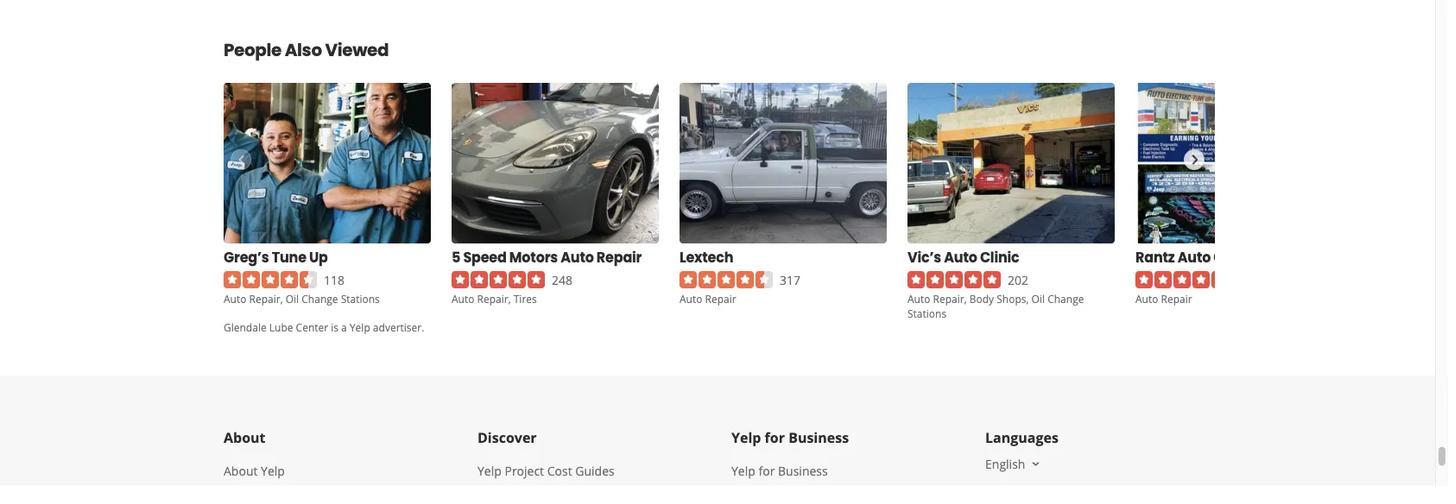 Task type: locate. For each thing, give the bounding box(es) containing it.
next image
[[1185, 149, 1204, 170]]

1 vertical spatial about
[[224, 463, 258, 479]]

1 categories element from the left
[[224, 291, 380, 307]]

2 change from the left
[[1048, 292, 1085, 306]]

about yelp link
[[224, 463, 285, 479]]

5 star rating image
[[452, 271, 545, 289], [908, 271, 1001, 289], [1136, 271, 1229, 289]]

auto repair , body shops ,
[[908, 292, 1032, 306]]

auto right rantz
[[1178, 248, 1211, 267]]

1 horizontal spatial center
[[1214, 248, 1261, 267]]

previous image
[[231, 149, 250, 170]]

2 auto repair from the left
[[1136, 292, 1193, 306]]

2 , from the left
[[509, 292, 511, 306]]

0 vertical spatial center
[[1214, 248, 1261, 267]]

categories element down speed
[[452, 291, 537, 307]]

0 vertical spatial yelp for business
[[732, 429, 849, 447]]

change
[[302, 292, 338, 306], [1048, 292, 1085, 306]]

1 , from the left
[[280, 292, 283, 306]]

greg's tune up
[[224, 248, 328, 267]]

center for auto
[[1214, 248, 1261, 267]]

auto repair down rantz
[[1136, 292, 1193, 306]]

auto
[[561, 248, 594, 267], [944, 248, 978, 267], [1178, 248, 1211, 267], [224, 292, 247, 306], [452, 292, 475, 306], [680, 292, 703, 306], [908, 292, 931, 306], [1136, 292, 1159, 306]]

center left is
[[296, 320, 328, 334]]

5 star rating image up auto repair , tires
[[452, 271, 545, 289]]

oil inside oil change stations
[[1032, 292, 1045, 306]]

1 vertical spatial business
[[778, 463, 828, 479]]

4.5 star rating image down greg's tune up link
[[224, 271, 317, 289]]

0 horizontal spatial change
[[302, 292, 338, 306]]

1 yelp for business from the top
[[732, 429, 849, 447]]

2 about from the top
[[224, 463, 258, 479]]

1 horizontal spatial oil
[[1032, 292, 1045, 306]]

1 horizontal spatial 5 star rating image
[[908, 271, 1001, 289]]

vic's auto clinic link
[[908, 247, 1020, 268]]

2 horizontal spatial 5 star rating image
[[1136, 271, 1229, 289]]

1 oil from the left
[[286, 292, 299, 306]]

2 5 star rating image from the left
[[908, 271, 1001, 289]]

yelp project cost guides link
[[478, 463, 615, 479]]

, left tires
[[509, 292, 511, 306]]

1 4.5 star rating image from the left
[[224, 271, 317, 289]]

, up lube in the left bottom of the page
[[280, 292, 283, 306]]

, down 202
[[1027, 292, 1029, 306]]

categories element for speed
[[452, 291, 537, 307]]

auto repair for rantz auto center
[[1136, 292, 1193, 306]]

tune
[[272, 248, 307, 267]]

1 horizontal spatial stations
[[908, 306, 947, 321]]

change down 118
[[302, 292, 338, 306]]

yelp for business
[[732, 429, 849, 447], [732, 463, 828, 479]]

oil up lube in the left bottom of the page
[[286, 292, 299, 306]]

business
[[789, 429, 849, 447], [778, 463, 828, 479]]

repair down "lextech" link
[[705, 292, 737, 306]]

auto down vic's
[[908, 292, 931, 306]]

auto repair down "lextech" link
[[680, 292, 737, 306]]

yelp
[[350, 320, 370, 334], [732, 429, 761, 447], [261, 463, 285, 479], [478, 463, 502, 479], [732, 463, 756, 479]]

0 horizontal spatial 4.5 star rating image
[[224, 271, 317, 289]]

greg's tune up link
[[224, 247, 328, 268]]

categories element up lube in the left bottom of the page
[[224, 291, 380, 307]]

auto down "lextech" link
[[680, 292, 703, 306]]

0 horizontal spatial 5 star rating image
[[452, 271, 545, 289]]

categories element for tune
[[224, 291, 380, 307]]

2 categories element from the left
[[452, 291, 537, 307]]

0 vertical spatial for
[[765, 429, 785, 447]]

1 auto repair from the left
[[680, 292, 737, 306]]

categories element
[[224, 291, 380, 307], [452, 291, 537, 307], [908, 291, 1085, 321]]

vic's
[[908, 248, 942, 267]]

change inside oil change stations
[[1048, 292, 1085, 306]]

repair
[[597, 248, 642, 267], [249, 292, 280, 306], [477, 292, 509, 306], [705, 292, 737, 306], [933, 292, 965, 306], [1162, 292, 1193, 306]]

languages
[[986, 429, 1059, 447]]

auto down rantz
[[1136, 292, 1159, 306]]

2 4.5 star rating image from the left
[[680, 271, 773, 289]]

0 horizontal spatial oil
[[286, 292, 299, 306]]

248
[[552, 272, 573, 288]]

1 horizontal spatial categories element
[[452, 291, 537, 307]]

stations down 118
[[341, 292, 380, 306]]

,
[[280, 292, 283, 306], [509, 292, 511, 306], [965, 292, 967, 306], [1027, 292, 1029, 306]]

0 vertical spatial about
[[224, 429, 266, 447]]

4.5 star rating image
[[224, 271, 317, 289], [680, 271, 773, 289]]

1 horizontal spatial change
[[1048, 292, 1085, 306]]

oil
[[286, 292, 299, 306], [1032, 292, 1045, 306]]

repair left body
[[933, 292, 965, 306]]

change right shops on the right of page
[[1048, 292, 1085, 306]]

3 5 star rating image from the left
[[1136, 271, 1229, 289]]

1 horizontal spatial auto repair
[[1136, 292, 1193, 306]]

3 categories element from the left
[[908, 291, 1085, 321]]

for
[[765, 429, 785, 447], [759, 463, 775, 479]]

1 about from the top
[[224, 429, 266, 447]]

5 speed motors auto repair link
[[452, 247, 642, 268]]

glendale
[[224, 320, 267, 334]]

auto right vic's
[[944, 248, 978, 267]]

discover
[[478, 429, 537, 447]]

1 vertical spatial yelp for business
[[732, 463, 828, 479]]

rantz auto center link
[[1136, 247, 1261, 268]]

1 horizontal spatial 4.5 star rating image
[[680, 271, 773, 289]]

oil right shops on the right of page
[[1032, 292, 1045, 306]]

center
[[1214, 248, 1261, 267], [296, 320, 328, 334]]

2 horizontal spatial categories element
[[908, 291, 1085, 321]]

0 horizontal spatial categories element
[[224, 291, 380, 307]]

16 chevron down v2 image
[[1029, 457, 1043, 471]]

repair left tires
[[477, 292, 509, 306]]

is
[[331, 320, 339, 334]]

repair right motors
[[597, 248, 642, 267]]

stations down vic's
[[908, 306, 947, 321]]

yelp project cost guides
[[478, 463, 615, 479]]

center right rantz
[[1214, 248, 1261, 267]]

0 horizontal spatial auto repair
[[680, 292, 737, 306]]

3 , from the left
[[965, 292, 967, 306]]

0 horizontal spatial center
[[296, 320, 328, 334]]

stations
[[341, 292, 380, 306], [908, 306, 947, 321]]

repair down "rantz auto center" link
[[1162, 292, 1193, 306]]

, left body
[[965, 292, 967, 306]]

1 5 star rating image from the left
[[452, 271, 545, 289]]

about
[[224, 429, 266, 447], [224, 463, 258, 479]]

5 star rating image down "rantz auto center" link
[[1136, 271, 1229, 289]]

auto repair
[[680, 292, 737, 306], [1136, 292, 1193, 306]]

5 star rating image down vic's auto clinic link
[[908, 271, 1001, 289]]

categories element down 202
[[908, 291, 1085, 321]]

4.5 star rating image down "lextech" link
[[680, 271, 773, 289]]

speed
[[463, 248, 507, 267]]

2 oil from the left
[[1032, 292, 1045, 306]]

1 vertical spatial center
[[296, 320, 328, 334]]

about yelp
[[224, 463, 285, 479]]



Task type: describe. For each thing, give the bounding box(es) containing it.
repair up lube in the left bottom of the page
[[249, 292, 280, 306]]

5
[[452, 248, 461, 267]]

oil change stations
[[908, 292, 1085, 321]]

shops
[[997, 292, 1027, 306]]

317
[[780, 272, 801, 288]]

auto repair , tires
[[452, 292, 537, 306]]

auto repair for lextech
[[680, 292, 737, 306]]

viewed
[[325, 38, 389, 62]]

4.5 star rating image for greg's tune up
[[224, 271, 317, 289]]

advertiser.
[[373, 320, 424, 334]]

4.5 star rating image for lextech
[[680, 271, 773, 289]]

lube
[[269, 320, 293, 334]]

motors
[[510, 248, 558, 267]]

stations inside oil change stations
[[908, 306, 947, 321]]

lextech link
[[680, 247, 734, 268]]

guides
[[576, 463, 615, 479]]

0 vertical spatial business
[[789, 429, 849, 447]]

greg's
[[224, 248, 269, 267]]

cost
[[547, 463, 572, 479]]

202
[[1008, 272, 1029, 288]]

glendale lube center is a yelp advertiser.
[[224, 320, 424, 334]]

auto up glendale
[[224, 292, 247, 306]]

auto up 248
[[561, 248, 594, 267]]

0 horizontal spatial stations
[[341, 292, 380, 306]]

5 star rating image for speed
[[452, 271, 545, 289]]

also
[[285, 38, 322, 62]]

about for about yelp
[[224, 463, 258, 479]]

people
[[224, 38, 282, 62]]

rantz
[[1136, 248, 1175, 267]]

project
[[505, 463, 544, 479]]

english
[[986, 456, 1026, 472]]

1 vertical spatial for
[[759, 463, 775, 479]]

vic's auto clinic
[[908, 248, 1020, 267]]

auto repair , oil change stations
[[224, 292, 380, 306]]

2 yelp for business from the top
[[732, 463, 828, 479]]

a
[[341, 320, 347, 334]]

rantz auto center
[[1136, 248, 1261, 267]]

categories element for auto
[[908, 291, 1085, 321]]

about for about
[[224, 429, 266, 447]]

118
[[324, 272, 345, 288]]

body
[[970, 292, 994, 306]]

4 , from the left
[[1027, 292, 1029, 306]]

people also viewed
[[224, 38, 389, 62]]

, for oil
[[280, 292, 283, 306]]

, for body
[[965, 292, 967, 306]]

, for tires
[[509, 292, 511, 306]]

lextech
[[680, 248, 734, 267]]

clinic
[[980, 248, 1020, 267]]

auto down 5
[[452, 292, 475, 306]]

5 star rating image for auto
[[908, 271, 1001, 289]]

1 change from the left
[[302, 292, 338, 306]]

tires
[[514, 292, 537, 306]]

up
[[309, 248, 328, 267]]

yelp for business link
[[732, 463, 828, 479]]

5 speed motors auto repair
[[452, 248, 642, 267]]

center for lube
[[296, 320, 328, 334]]

english button
[[986, 456, 1043, 472]]



Task type: vqa. For each thing, say whether or not it's contained in the screenshot.
bottommost Quote
no



